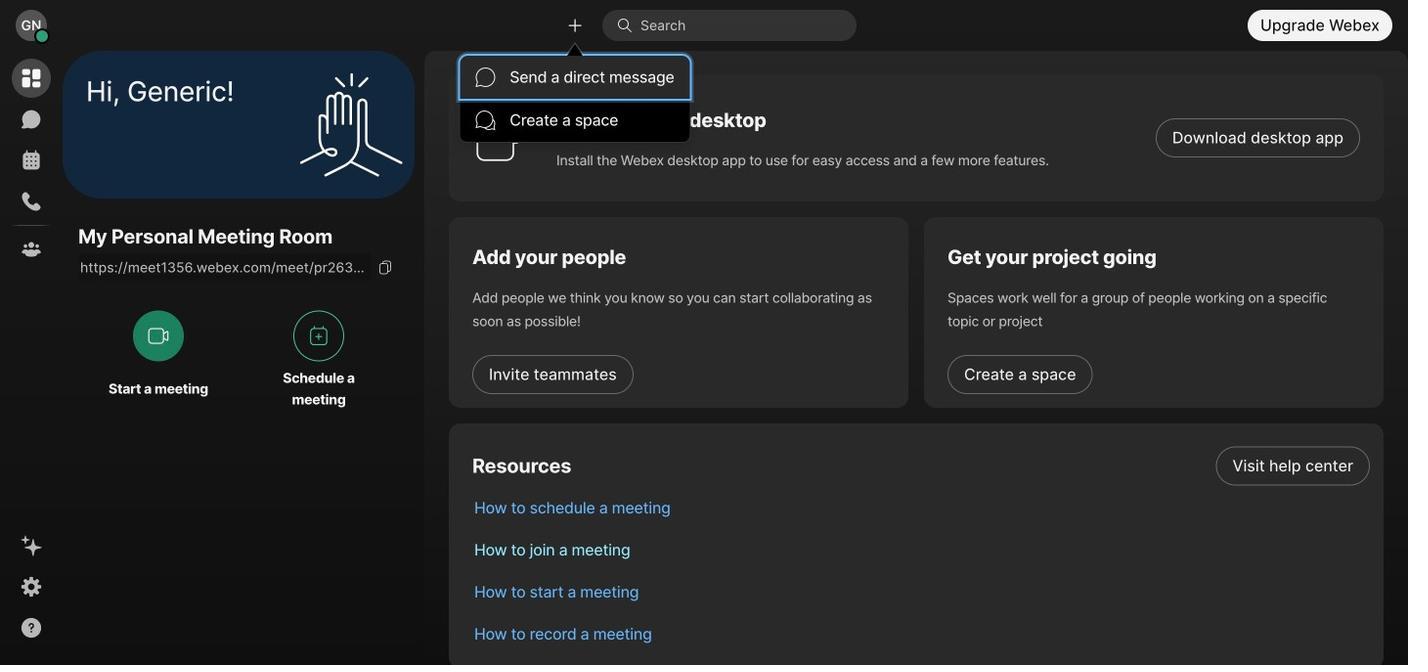 Task type: describe. For each thing, give the bounding box(es) containing it.
3 list item from the top
[[459, 529, 1384, 571]]



Task type: locate. For each thing, give the bounding box(es) containing it.
two hands high fiving image
[[292, 66, 410, 183]]

chat group_20 image
[[476, 111, 495, 130]]

None text field
[[78, 254, 372, 281]]

1 list item from the top
[[459, 445, 1384, 487]]

menu bar
[[460, 56, 690, 142]]

webex tab list
[[12, 59, 51, 269]]

4 list item from the top
[[459, 571, 1384, 613]]

list item
[[459, 445, 1384, 487], [459, 487, 1384, 529], [459, 529, 1384, 571], [459, 571, 1384, 613], [459, 613, 1384, 655]]

chat_20 image
[[476, 67, 495, 87]]

navigation
[[0, 51, 63, 665]]

2 list item from the top
[[459, 487, 1384, 529]]

5 list item from the top
[[459, 613, 1384, 655]]



Task type: vqa. For each thing, say whether or not it's contained in the screenshot.
Chat Group_20 Icon
yes



